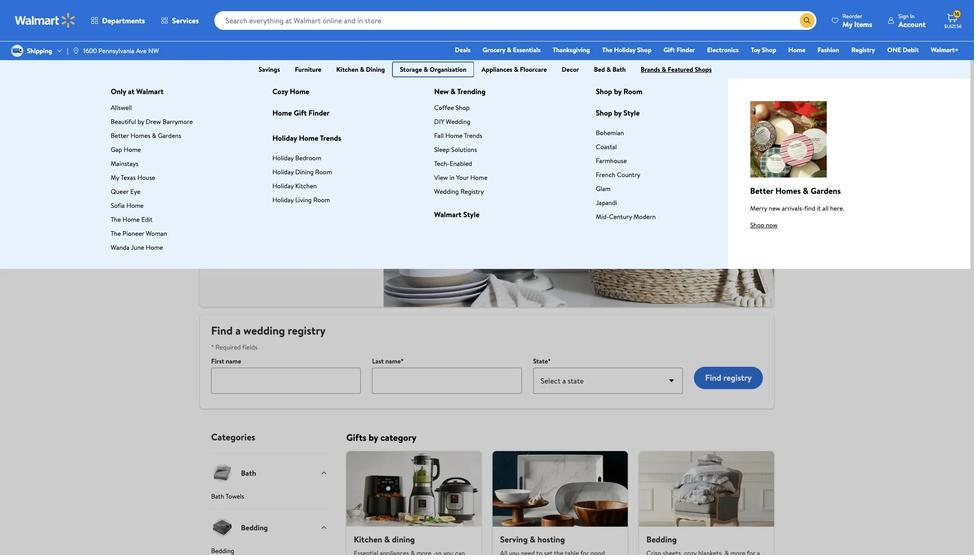 Task type: describe. For each thing, give the bounding box(es) containing it.
by for gifts by category
[[369, 431, 378, 444]]

barrymore
[[163, 117, 193, 126]]

bed & bath button
[[587, 62, 634, 77]]

holiday up holiday dining room link
[[273, 153, 294, 163]]

category
[[381, 431, 417, 444]]

& for new & trending
[[451, 86, 456, 97]]

bath towels link
[[211, 492, 328, 509]]

by inside allswell beautiful by drew barrymore better homes & gardens gap home mainstays my texas house queer eye sofia home the home edit the pioneer woman wanda june home
[[138, 117, 144, 126]]

shop by room
[[596, 86, 643, 97]]

view in your home link
[[434, 173, 488, 182]]

allswell beautiful by drew barrymore better homes & gardens gap home mainstays my texas house queer eye sofia home the home edit the pioneer woman wanda june home
[[111, 103, 193, 252]]

brands & featured shops button
[[634, 62, 720, 77]]

2 vertical spatial room
[[313, 195, 330, 205]]

here.
[[831, 204, 845, 213]]

sleep solutions link
[[434, 145, 477, 154]]

0 vertical spatial room
[[624, 86, 643, 97]]

sofia
[[111, 201, 125, 210]]

furniture button
[[288, 62, 329, 77]]

better homes & gardens image
[[750, 101, 827, 178]]

1 vertical spatial room
[[315, 167, 332, 177]]

japandi link
[[596, 198, 617, 208]]

coastal link
[[596, 142, 617, 152]]

walmart style
[[434, 209, 480, 220]]

1 vertical spatial wedding
[[446, 117, 471, 126]]

furniture
[[295, 65, 322, 74]]

hosting
[[538, 534, 565, 546]]

bedding inside list item
[[647, 534, 677, 546]]

kitchen & dining button
[[329, 62, 393, 77]]

dining inside holiday bedroom holiday dining room holiday kitchen holiday living room
[[295, 167, 314, 177]]

sleep
[[434, 145, 450, 154]]

tech-enabled link
[[434, 159, 472, 168]]

walmart+
[[931, 45, 959, 55]]

now
[[259, 117, 275, 129]]

kitchen & dining list item
[[341, 451, 487, 555]]

bath towels
[[211, 492, 244, 501]]

reorder my items
[[843, 12, 873, 29]]

appliances
[[482, 65, 513, 74]]

by for shop by style
[[614, 108, 622, 118]]

coffee shop link
[[434, 103, 470, 112]]

mainstays
[[111, 159, 138, 168]]

& for appliances & floorcare
[[514, 65, 519, 74]]

0 vertical spatial the
[[602, 45, 613, 55]]

wedding inside wedding registry you said yes! now the fun begins - build your wish list today.
[[211, 98, 254, 114]]

serving & hosting
[[500, 534, 565, 546]]

& for grocery & essentials
[[507, 45, 512, 55]]

gifts by category
[[346, 431, 417, 444]]

wanda june home link
[[111, 243, 163, 252]]

my inside reorder my items
[[843, 19, 853, 29]]

& for bed & bath
[[607, 65, 611, 74]]

& for serving & hosting
[[530, 534, 536, 546]]

registry for wedding
[[257, 98, 295, 114]]

account
[[899, 19, 926, 29]]

1600 pennsylvania ave nw
[[83, 46, 159, 55]]

kitchen & dining link
[[346, 451, 482, 555]]

homes inside allswell beautiful by drew barrymore better homes & gardens gap home mainstays my texas house queer eye sofia home the home edit the pioneer woman wanda june home
[[131, 131, 150, 140]]

beautiful
[[111, 117, 136, 126]]

kitchen for kitchen & dining
[[336, 65, 359, 74]]

the holiday shop link
[[598, 45, 656, 55]]

departments
[[102, 15, 145, 26]]

1600
[[83, 46, 97, 55]]

holiday bedroom holiday dining room holiday kitchen holiday living room
[[273, 153, 332, 205]]

new
[[769, 204, 781, 213]]

& for brands & featured shops
[[662, 65, 667, 74]]

glam
[[596, 184, 611, 194]]

walmart image
[[15, 13, 76, 28]]

living
[[295, 195, 312, 205]]

Last name* text field
[[372, 368, 522, 394]]

featured
[[668, 65, 694, 74]]

bohemian link
[[596, 128, 624, 138]]

bath for bath
[[241, 468, 256, 478]]

& up the 'find'
[[803, 185, 809, 197]]

beautiful by drew barrymore link
[[111, 117, 193, 126]]

essentials
[[513, 45, 541, 55]]

the
[[277, 117, 289, 129]]

house
[[137, 173, 155, 182]]

appliances & floorcare button
[[474, 62, 555, 77]]

cozy home link
[[273, 86, 404, 97]]

*
[[211, 343, 214, 352]]

shop inside 'the holiday shop' link
[[637, 45, 652, 55]]

farmhouse
[[596, 156, 627, 166]]

shop down bed
[[596, 86, 613, 97]]

at
[[128, 86, 135, 97]]

mid-century modern link
[[596, 212, 656, 222]]

Search search field
[[214, 11, 817, 30]]

state*
[[533, 357, 551, 366]]

dining inside dropdown button
[[366, 65, 385, 74]]

walmart style link
[[434, 209, 566, 220]]

deals link
[[451, 45, 475, 55]]

coffee
[[434, 103, 454, 112]]

wish
[[211, 129, 227, 140]]

pennsylvania
[[99, 46, 134, 55]]

the best for a newlywed nest. wedding registry. you said yes! now the fun begins-build your wish list today. image
[[384, 88, 774, 307]]

16
[[955, 10, 960, 18]]

fall
[[434, 131, 444, 140]]

serving & hosting list item
[[487, 451, 634, 555]]

toy shop
[[751, 45, 777, 55]]

now
[[766, 221, 778, 230]]

2 vertical spatial the
[[111, 229, 121, 238]]

1 vertical spatial the
[[111, 215, 121, 224]]

serving
[[500, 534, 528, 546]]

all
[[823, 204, 829, 213]]

brands
[[641, 65, 661, 74]]

bath for bath towels
[[211, 492, 224, 501]]

$1,621.56
[[945, 23, 962, 29]]

trends inside coffee shop diy wedding fall home trends sleep solutions tech-enabled view in your home wedding registry
[[464, 131, 483, 140]]

enabled
[[450, 159, 472, 168]]

& for storage & organization
[[424, 65, 428, 74]]

search icon image
[[804, 17, 811, 24]]

diy wedding link
[[434, 117, 471, 126]]

gardens inside allswell beautiful by drew barrymore better homes & gardens gap home mainstays my texas house queer eye sofia home the home edit the pioneer woman wanda june home
[[158, 131, 181, 140]]

holiday bedroom link
[[273, 153, 321, 163]]

ave
[[136, 46, 147, 55]]

1 vertical spatial gardens
[[811, 185, 841, 197]]

find for registry
[[705, 372, 722, 384]]

0 horizontal spatial style
[[463, 209, 480, 220]]

services
[[172, 15, 199, 26]]

holiday home trends
[[273, 133, 341, 143]]

bed & bath
[[594, 65, 626, 74]]

begins
[[305, 117, 329, 129]]

holiday up holiday kitchen link
[[273, 167, 294, 177]]

& for kitchen & dining
[[384, 534, 390, 546]]

shop now link
[[750, 221, 778, 230]]

toy
[[751, 45, 761, 55]]

trending
[[457, 86, 486, 97]]

1 horizontal spatial gift
[[664, 45, 675, 55]]

departments button
[[83, 9, 153, 32]]

my inside allswell beautiful by drew barrymore better homes & gardens gap home mainstays my texas house queer eye sofia home the home edit the pioneer woman wanda june home
[[111, 173, 119, 182]]

fashion link
[[814, 45, 844, 55]]

shop inside toy shop link
[[762, 45, 777, 55]]

floorcare
[[520, 65, 547, 74]]

registry inside find a wedding registry * required fields
[[288, 323, 326, 339]]



Task type: locate. For each thing, give the bounding box(es) containing it.
coastal
[[596, 142, 617, 152]]

kitchen inside kitchen & dining link
[[354, 534, 382, 546]]

name
[[226, 357, 241, 366]]

style
[[624, 108, 640, 118], [463, 209, 480, 220]]

1 horizontal spatial walmart
[[434, 209, 462, 220]]

style down wedding registry link
[[463, 209, 480, 220]]

sign in account
[[899, 12, 926, 29]]

0 horizontal spatial gardens
[[158, 131, 181, 140]]

you
[[211, 117, 224, 129]]

bath inside bath dropdown button
[[241, 468, 256, 478]]

0 horizontal spatial homes
[[131, 131, 150, 140]]

first
[[211, 357, 224, 366]]

& inside kitchen & dining dropdown button
[[360, 65, 365, 74]]

finder up featured
[[677, 45, 695, 55]]

by left drew
[[138, 117, 144, 126]]

build
[[336, 117, 354, 129]]

holiday down holiday kitchen link
[[273, 195, 294, 205]]

better homes & gardens link
[[111, 131, 181, 140]]

shop down the new & trending
[[456, 103, 470, 112]]

new
[[434, 86, 449, 97]]

& inside allswell beautiful by drew barrymore better homes & gardens gap home mainstays my texas house queer eye sofia home the home edit the pioneer woman wanda june home
[[152, 131, 156, 140]]

1 horizontal spatial registry
[[852, 45, 876, 55]]

1 horizontal spatial find
[[705, 372, 722, 384]]

better inside allswell beautiful by drew barrymore better homes & gardens gap home mainstays my texas house queer eye sofia home the home edit the pioneer woman wanda june home
[[111, 131, 129, 140]]

0 horizontal spatial my
[[111, 173, 119, 182]]

0 vertical spatial gardens
[[158, 131, 181, 140]]

1 horizontal spatial bath
[[241, 468, 256, 478]]

categories
[[211, 431, 255, 443]]

1 vertical spatial better
[[750, 185, 774, 197]]

registry down 'items'
[[852, 45, 876, 55]]

wedding down view
[[434, 187, 459, 196]]

trends down - on the left of the page
[[320, 133, 341, 143]]

gift
[[664, 45, 675, 55], [294, 108, 307, 118]]

today.
[[241, 129, 263, 140]]

1 vertical spatial homes
[[776, 185, 801, 197]]

find a wedding registry * required fields
[[211, 323, 326, 352]]

storage & organization button
[[393, 62, 474, 77]]

one debit link
[[883, 45, 923, 55]]

items
[[855, 19, 873, 29]]

kitchen inside kitchen & dining dropdown button
[[336, 65, 359, 74]]

0 horizontal spatial bath
[[211, 492, 224, 501]]

cozy home
[[273, 86, 310, 97]]

shipping
[[27, 46, 52, 55]]

1 vertical spatial kitchen
[[295, 181, 317, 191]]

& right bed
[[607, 65, 611, 74]]

bedding
[[241, 523, 268, 533], [647, 534, 677, 546]]

& inside grocery & essentials link
[[507, 45, 512, 55]]

finder left - on the left of the page
[[309, 108, 330, 118]]

2 horizontal spatial bath
[[613, 65, 626, 74]]

& up cozy home link
[[360, 65, 365, 74]]

century
[[609, 212, 632, 222]]

registry inside find registry button
[[724, 372, 752, 384]]

& right brands
[[662, 65, 667, 74]]

find registry
[[705, 372, 752, 384]]

0 vertical spatial registry
[[852, 45, 876, 55]]

2 vertical spatial bath
[[211, 492, 224, 501]]

2 vertical spatial wedding
[[434, 187, 459, 196]]

& inside kitchen & dining link
[[384, 534, 390, 546]]

a
[[235, 323, 241, 339]]

1 horizontal spatial homes
[[776, 185, 801, 197]]

1 vertical spatial registry
[[461, 187, 484, 196]]

0 vertical spatial homes
[[131, 131, 150, 140]]

decor button
[[555, 62, 587, 77]]

 image
[[72, 47, 80, 55]]

bath right bed
[[613, 65, 626, 74]]

cozy
[[273, 86, 288, 97]]

& inside appliances & floorcare dropdown button
[[514, 65, 519, 74]]

wanda
[[111, 243, 130, 252]]

gift right the
[[294, 108, 307, 118]]

1 horizontal spatial trends
[[464, 131, 483, 140]]

find inside find a wedding registry * required fields
[[211, 323, 233, 339]]

1 horizontal spatial style
[[624, 108, 640, 118]]

0 horizontal spatial trends
[[320, 133, 341, 143]]

french country link
[[596, 170, 641, 180]]

savings button
[[251, 62, 288, 77]]

holiday
[[614, 45, 636, 55], [273, 133, 297, 143], [273, 153, 294, 163], [273, 167, 294, 177], [273, 181, 294, 191], [273, 195, 294, 205]]

kitchen up the living
[[295, 181, 317, 191]]

1 horizontal spatial my
[[843, 19, 853, 29]]

0 vertical spatial bath
[[613, 65, 626, 74]]

french
[[596, 170, 616, 180]]

& left hosting
[[530, 534, 536, 546]]

0 horizontal spatial find
[[211, 323, 233, 339]]

1 horizontal spatial dining
[[366, 65, 385, 74]]

& inside serving & hosting link
[[530, 534, 536, 546]]

0 horizontal spatial dining
[[295, 167, 314, 177]]

holiday living room link
[[273, 195, 330, 205]]

0 vertical spatial bedding
[[241, 523, 268, 533]]

homes up arrivals- at the right top of page
[[776, 185, 801, 197]]

gardens down "barrymore"
[[158, 131, 181, 140]]

in
[[450, 173, 455, 182]]

room right the living
[[313, 195, 330, 205]]

my texas house link
[[111, 173, 155, 182]]

gardens up all
[[811, 185, 841, 197]]

bath inside bath towels link
[[211, 492, 224, 501]]

shop up bohemian
[[596, 108, 613, 118]]

& left dining
[[384, 534, 390, 546]]

registry down your at the top left of page
[[461, 187, 484, 196]]

0 vertical spatial wedding
[[211, 98, 254, 114]]

by down shop by room on the top of the page
[[614, 108, 622, 118]]

registry link
[[848, 45, 880, 55]]

fall home trends link
[[434, 131, 483, 140]]

0 vertical spatial style
[[624, 108, 640, 118]]

holiday kitchen link
[[273, 181, 317, 191]]

find for a
[[211, 323, 233, 339]]

my left 'texas'
[[111, 173, 119, 182]]

shop left the now
[[750, 221, 765, 230]]

1 vertical spatial dining
[[295, 167, 314, 177]]

the up bed & bath
[[602, 45, 613, 55]]

home gift finder
[[273, 108, 330, 118]]

appliances & floorcare
[[482, 65, 547, 74]]

1 horizontal spatial better
[[750, 185, 774, 197]]

savings
[[259, 65, 280, 74]]

by up the shop by style
[[614, 86, 622, 97]]

wedding up fall home trends link
[[446, 117, 471, 126]]

holiday up bed & bath
[[614, 45, 636, 55]]

kitchen up cozy home link
[[336, 65, 359, 74]]

& right new at the top of page
[[451, 86, 456, 97]]

First name text field
[[211, 368, 361, 394]]

home inside home link
[[789, 45, 806, 55]]

name*
[[385, 357, 404, 366]]

shop inside coffee shop diy wedding fall home trends sleep solutions tech-enabled view in your home wedding registry
[[456, 103, 470, 112]]

fun
[[291, 117, 303, 129]]

-
[[331, 117, 334, 129]]

only at walmart link
[[111, 86, 243, 97]]

shop right toy
[[762, 45, 777, 55]]

0 horizontal spatial registry
[[461, 187, 484, 196]]

0 vertical spatial better
[[111, 131, 129, 140]]

1 vertical spatial style
[[463, 209, 480, 220]]

debit
[[903, 45, 919, 55]]

better up the gap
[[111, 131, 129, 140]]

bath left towels
[[211, 492, 224, 501]]

0 horizontal spatial walmart
[[136, 86, 164, 97]]

electronics
[[707, 45, 739, 55]]

brands & featured shops
[[641, 65, 712, 74]]

nw
[[148, 46, 159, 55]]

by right gifts
[[369, 431, 378, 444]]

shop by style
[[596, 108, 640, 118]]

0 vertical spatial kitchen
[[336, 65, 359, 74]]

0 horizontal spatial finder
[[309, 108, 330, 118]]

1 vertical spatial find
[[705, 372, 722, 384]]

pioneer
[[123, 229, 144, 238]]

style down shop by room on the top of the page
[[624, 108, 640, 118]]

bath up towels
[[241, 468, 256, 478]]

0 vertical spatial dining
[[366, 65, 385, 74]]

grocery & essentials
[[483, 45, 541, 55]]

1 vertical spatial finder
[[309, 108, 330, 118]]

1 vertical spatial registry
[[288, 323, 326, 339]]

holiday down the
[[273, 133, 297, 143]]

first name
[[211, 357, 241, 366]]

1 horizontal spatial finder
[[677, 45, 695, 55]]

0 horizontal spatial bedding
[[241, 523, 268, 533]]

registry for find
[[724, 372, 752, 384]]

bedding inside dropdown button
[[241, 523, 268, 533]]

0 vertical spatial find
[[211, 323, 233, 339]]

towels
[[226, 492, 244, 501]]

walmart down wedding registry link
[[434, 209, 462, 220]]

Walmart Site-Wide search field
[[214, 11, 817, 30]]

shop
[[637, 45, 652, 55], [762, 45, 777, 55], [596, 86, 613, 97], [456, 103, 470, 112], [596, 108, 613, 118], [750, 221, 765, 230]]

kitchen for kitchen & dining
[[354, 534, 382, 546]]

1 horizontal spatial gardens
[[811, 185, 841, 197]]

shop up brands
[[637, 45, 652, 55]]

dining left the storage
[[366, 65, 385, 74]]

list
[[229, 129, 240, 140]]

dining
[[366, 65, 385, 74], [295, 167, 314, 177]]

gift finder link
[[660, 45, 700, 55]]

kitchen inside holiday bedroom holiday dining room holiday kitchen holiday living room
[[295, 181, 317, 191]]

& right 'grocery'
[[507, 45, 512, 55]]

by
[[614, 86, 622, 97], [614, 108, 622, 118], [138, 117, 144, 126], [369, 431, 378, 444]]

wedding
[[244, 323, 285, 339]]

country
[[617, 170, 641, 180]]

your
[[356, 117, 372, 129]]

the holiday shop
[[602, 45, 652, 55]]

the down sofia
[[111, 215, 121, 224]]

2 vertical spatial kitchen
[[354, 534, 382, 546]]

& inside brands & featured shops "dropdown button"
[[662, 65, 667, 74]]

queer eye link
[[111, 187, 141, 196]]

|
[[67, 46, 68, 55]]

& for kitchen & dining
[[360, 65, 365, 74]]

list containing kitchen & dining
[[341, 451, 780, 555]]

said
[[226, 117, 240, 129]]

0 vertical spatial my
[[843, 19, 853, 29]]

1 vertical spatial walmart
[[434, 209, 462, 220]]

homes down "beautiful by drew barrymore" link
[[131, 131, 150, 140]]

& inside bed & bath dropdown button
[[607, 65, 611, 74]]

gardens
[[158, 131, 181, 140], [811, 185, 841, 197]]

1 vertical spatial bedding
[[647, 534, 677, 546]]

trends up solutions
[[464, 131, 483, 140]]

0 vertical spatial gift
[[664, 45, 675, 55]]

& right the storage
[[424, 65, 428, 74]]

1 vertical spatial my
[[111, 173, 119, 182]]

shop by room link
[[596, 86, 728, 97]]

list
[[341, 451, 780, 555]]

0 vertical spatial registry
[[257, 98, 295, 114]]

bedding link
[[639, 451, 774, 555]]

& down drew
[[152, 131, 156, 140]]

room down the bedroom
[[315, 167, 332, 177]]

bedding button
[[211, 509, 328, 546]]

by for shop by room
[[614, 86, 622, 97]]

gap home link
[[111, 145, 141, 154]]

kitchen & dining
[[354, 534, 415, 546]]

bedding list item
[[634, 451, 780, 555]]

shop by style link
[[596, 108, 728, 118]]

& inside storage & organization dropdown button
[[424, 65, 428, 74]]

holiday up the holiday living room 'link'
[[273, 181, 294, 191]]

2 vertical spatial registry
[[724, 372, 752, 384]]

1 horizontal spatial bedding
[[647, 534, 677, 546]]

modern
[[634, 212, 656, 222]]

0 horizontal spatial gift
[[294, 108, 307, 118]]

1 vertical spatial gift
[[294, 108, 307, 118]]

my left 'items'
[[843, 19, 853, 29]]

fields
[[242, 343, 258, 352]]

kitchen left dining
[[354, 534, 382, 546]]

find inside button
[[705, 372, 722, 384]]

one debit
[[888, 45, 919, 55]]

& left floorcare
[[514, 65, 519, 74]]

registry inside wedding registry you said yes! now the fun begins - build your wish list today.
[[257, 98, 295, 114]]

better up merry
[[750, 185, 774, 197]]

wedding up said
[[211, 98, 254, 114]]

finder
[[677, 45, 695, 55], [309, 108, 330, 118]]

organization
[[430, 65, 467, 74]]

japandi
[[596, 198, 617, 208]]

 image
[[11, 45, 23, 57]]

serving & hosting link
[[493, 451, 628, 555]]

0 horizontal spatial better
[[111, 131, 129, 140]]

registry inside coffee shop diy wedding fall home trends sleep solutions tech-enabled view in your home wedding registry
[[461, 187, 484, 196]]

0 vertical spatial finder
[[677, 45, 695, 55]]

bohemian coastal farmhouse french country glam japandi mid-century modern
[[596, 128, 656, 222]]

it
[[817, 204, 821, 213]]

merry new arrivals-find it all here.
[[750, 204, 845, 213]]

walmart right 'at'
[[136, 86, 164, 97]]

deals
[[455, 45, 471, 55]]

the up wanda
[[111, 229, 121, 238]]

0 vertical spatial walmart
[[136, 86, 164, 97]]

dining down the bedroom
[[295, 167, 314, 177]]

gift up the brands & featured shops
[[664, 45, 675, 55]]

room up the shop by style
[[624, 86, 643, 97]]

new & trending
[[434, 86, 486, 97]]

bath inside bed & bath dropdown button
[[613, 65, 626, 74]]

1 vertical spatial bath
[[241, 468, 256, 478]]



Task type: vqa. For each thing, say whether or not it's contained in the screenshot.
rightmost Bath
yes



